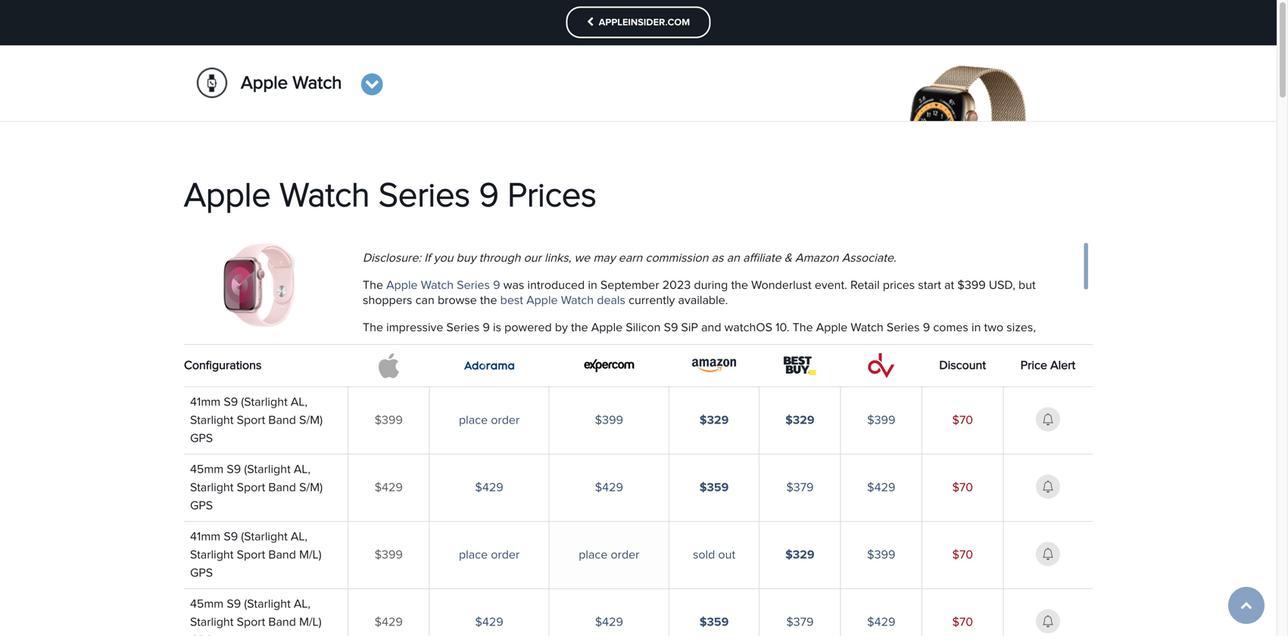 Task type: locate. For each thing, give the bounding box(es) containing it.
0 vertical spatial in
[[588, 280, 597, 292]]

band down 41mm s9 (starlight al, starlight sport band s/m) gps
[[268, 482, 296, 494]]

(starlight down 41mm s9 (starlight al, starlight sport band m/l) gps at bottom left
[[244, 599, 291, 611]]

band for 41mm s9 (starlight al, starlight sport band m/l) gps
[[268, 550, 296, 562]]

at
[[944, 280, 954, 292]]

a right offer
[[435, 383, 442, 395]]

discount
[[939, 360, 986, 372]]

of down 'available'
[[503, 383, 514, 395]]

4 starlight from the top
[[190, 617, 234, 629]]

series up 'if'
[[379, 177, 470, 216]]

(starlight down 45mm s9 (starlight al, starlight sport band s/m) gps
[[241, 532, 288, 544]]

s9 up including
[[664, 322, 678, 335]]

0 horizontal spatial new
[[517, 383, 539, 395]]

s9 inside 41mm s9 (starlight al, starlight sport band s/m) gps
[[224, 397, 238, 409]]

$329 for $329
[[785, 415, 815, 427]]

commission
[[646, 253, 708, 265]]

41mm down 45mm s9 (starlight al, starlight sport band s/m) gps
[[190, 532, 221, 544]]

place for place order
[[459, 550, 488, 562]]

al, inside 41mm s9 (starlight al, starlight sport band s/m) gps
[[291, 397, 307, 409]]

and right '45mm,'
[[459, 338, 479, 350]]

1 45mm from the top
[[190, 464, 224, 476]]

new down 'available'
[[517, 383, 539, 395]]

m/l) inside 45mm s9 (starlight al, starlight sport band m/l) gps
[[299, 617, 322, 629]]

&
[[784, 253, 792, 265]]

(product)red,
[[828, 338, 915, 350]]

bands
[[542, 383, 575, 395]]

$329 right out
[[785, 550, 815, 562]]

1 $359 link from the top
[[700, 482, 729, 494]]

2 $379 from the top
[[786, 617, 814, 629]]

starlight inside 41mm s9 (starlight al, starlight sport band s/m) gps
[[190, 415, 234, 427]]

41mm inside 41mm s9 (starlight al, starlight sport band s/m) gps
[[190, 397, 221, 409]]

retail
[[850, 280, 880, 292]]

al, inside 45mm s9 (starlight al, starlight sport band s/m) gps
[[294, 464, 311, 476]]

2 $359 from the top
[[700, 617, 729, 629]]

sizes,
[[1007, 322, 1036, 335]]

band down 41mm s9 (starlight al, starlight sport band m/l) gps at bottom left
[[268, 617, 296, 629]]

and down elegant
[[578, 383, 598, 395]]

the
[[731, 280, 748, 292], [480, 295, 497, 307], [571, 322, 588, 335]]

0 vertical spatial $359
[[700, 482, 729, 494]]

the
[[363, 280, 383, 292], [363, 322, 383, 335], [793, 322, 813, 335], [452, 353, 472, 365]]

gps inside 45mm s9 (starlight al, starlight sport band s/m) gps
[[190, 500, 213, 513]]

gps inside 41mm s9 (starlight al, starlight sport band s/m) gps
[[190, 433, 213, 445]]

array
[[498, 338, 525, 350], [473, 383, 500, 395]]

starlight inside 45mm s9 (starlight al, starlight sport band s/m) gps
[[190, 482, 234, 494]]

2 vertical spatial 41mm
[[190, 532, 221, 544]]

configurations
[[184, 360, 262, 372]]

al, for 41mm s9 (starlight al, starlight sport band m/l) gps
[[291, 532, 307, 544]]

2 45mm from the top
[[190, 599, 224, 611]]

sport up 41mm s9 (starlight al, starlight sport band m/l) gps at bottom left
[[237, 482, 265, 494]]

band inside the impressive series 9 is powered by the apple silicon s9 sip and watchos 10. the apple watch series 9 comes in two sizes, 41mm and 45mm, and an array of captivating colors, including starlight, midnight, silver, (product)red, and) a striking new pink aluminum case. the aluminum cases and sport loop band are also now carbon neutral. for those seeking a touch of luxury, stainless steel cases are available in elegant gold, silver, and graphite finishes. apple's strategic collaborations with nike and hermes offer a wide array of new bands and faces, providing a premium customization experience.
[[648, 353, 676, 365]]

an down is
[[482, 338, 495, 350]]

s9 inside 41mm s9 (starlight al, starlight sport band m/l) gps
[[224, 532, 238, 544]]

(starlight for 45mm s9 (starlight al, starlight sport band s/m) gps
[[244, 464, 291, 476]]

band for 41mm s9 (starlight al, starlight sport band s/m) gps
[[268, 415, 296, 427]]

45mm down 41mm s9 (starlight al, starlight sport band s/m) gps
[[190, 464, 224, 476]]

1 $379 from the top
[[786, 482, 814, 494]]

the impressive series 9 is powered by the apple silicon s9 sip and watchos 10. the apple watch series 9 comes in two sizes, 41mm and 45mm, and an array of captivating colors, including starlight, midnight, silver, (product)red, and) a striking new pink aluminum case. the aluminum cases and sport loop band are also now carbon neutral. for those seeking a touch of luxury, stainless steel cases are available in elegant gold, silver, and graphite finishes. apple's strategic collaborations with nike and hermes offer a wide array of new bands and faces, providing a premium customization experience.
[[363, 322, 1044, 395]]

can
[[415, 295, 435, 307]]

(starlight inside 45mm s9 (starlight al, starlight sport band m/l) gps
[[244, 599, 291, 611]]

1 vertical spatial of
[[974, 353, 984, 365]]

sport up gold,
[[587, 353, 615, 365]]

in up striking
[[972, 322, 981, 335]]

starlight for 41mm s9 (starlight al, starlight sport band m/l) gps
[[190, 550, 234, 562]]

the left best
[[480, 295, 497, 307]]

now
[[724, 353, 747, 365]]

45mm inside 45mm s9 (starlight al, starlight sport band s/m) gps
[[190, 464, 224, 476]]

1 vertical spatial 41mm
[[190, 397, 221, 409]]

chevron down image
[[365, 76, 379, 91]]

$70 for 41mm s9 (starlight al, starlight sport band s/m) gps
[[952, 415, 973, 427]]

2 vertical spatial of
[[503, 383, 514, 395]]

the up 'captivating'
[[571, 322, 588, 335]]

deals
[[597, 295, 625, 307]]

9
[[479, 177, 499, 216], [493, 280, 500, 292], [483, 322, 490, 335], [923, 322, 930, 335]]

band for 45mm s9 (starlight al, starlight sport band s/m) gps
[[268, 482, 296, 494]]

a down and)
[[931, 353, 938, 365]]

sport inside 45mm s9 (starlight al, starlight sport band m/l) gps
[[237, 617, 265, 629]]

1 horizontal spatial are
[[679, 353, 696, 365]]

you
[[434, 253, 453, 265]]

apple watch series 9 with pink aluminum case and pink sport band image
[[184, 243, 335, 328]]

powered
[[504, 322, 552, 335]]

gps inside 41mm s9 (starlight al, starlight sport band m/l) gps
[[190, 568, 213, 580]]

the apple watch series 9
[[363, 280, 500, 292]]

0 horizontal spatial an
[[482, 338, 495, 350]]

experience.
[[824, 383, 887, 395]]

with
[[953, 368, 975, 380]]

wide
[[445, 383, 470, 395]]

s9 down configurations at the bottom left
[[224, 397, 238, 409]]

m/l)
[[299, 550, 322, 562], [299, 617, 322, 629]]

$379 link
[[786, 482, 814, 494], [786, 617, 814, 629]]

case.
[[419, 353, 449, 365]]

0 vertical spatial cases
[[530, 353, 560, 365]]

$399 link
[[595, 415, 623, 427], [867, 415, 895, 427], [867, 550, 895, 562]]

9 up and)
[[923, 322, 930, 335]]

the right the during
[[731, 280, 748, 292]]

41mm up aluminum
[[363, 338, 393, 350]]

band inside 45mm s9 (starlight al, starlight sport band s/m) gps
[[268, 482, 296, 494]]

1 vertical spatial 45mm
[[190, 599, 224, 611]]

of down striking
[[974, 353, 984, 365]]

disclosure: if you buy through our links, we may earn commission as an affiliate & amazon associate.
[[363, 253, 896, 265]]

chevron left image
[[587, 17, 594, 27]]

45mm down 41mm s9 (starlight al, starlight sport band m/l) gps at bottom left
[[190, 599, 224, 611]]

1 horizontal spatial the
[[571, 322, 588, 335]]

45mm for 45mm s9 (starlight al, starlight sport band m/l) gps
[[190, 599, 224, 611]]

(starlight
[[241, 397, 288, 409], [244, 464, 291, 476], [241, 532, 288, 544], [244, 599, 291, 611]]

(starlight inside 45mm s9 (starlight al, starlight sport band s/m) gps
[[244, 464, 291, 476]]

a
[[944, 338, 951, 350], [931, 353, 938, 365], [435, 383, 442, 395], [689, 383, 695, 395]]

sport up 45mm s9 (starlight al, starlight sport band m/l) gps on the left of the page
[[237, 550, 265, 562]]

the up shoppers
[[363, 280, 383, 292]]

shoppers
[[363, 295, 412, 307]]

9 left prices
[[479, 177, 499, 216]]

0 vertical spatial array
[[498, 338, 525, 350]]

al, inside 45mm s9 (starlight al, starlight sport band m/l) gps
[[294, 599, 311, 611]]

$359 link for s/m)
[[700, 482, 729, 494]]

2 vertical spatial in
[[545, 368, 554, 380]]

$329 down customization
[[785, 415, 815, 427]]

2 vertical spatial the
[[571, 322, 588, 335]]

3 $70 from the top
[[952, 550, 973, 562]]

1 vertical spatial silver,
[[631, 368, 663, 380]]

band inside 45mm s9 (starlight al, starlight sport band m/l) gps
[[268, 617, 296, 629]]

place order for place order
[[459, 550, 520, 562]]

$359 link for m/l)
[[700, 617, 729, 629]]

0 vertical spatial are
[[679, 353, 696, 365]]

1 vertical spatial an
[[482, 338, 495, 350]]

starlight for 45mm s9 (starlight al, starlight sport band m/l) gps
[[190, 617, 234, 629]]

striking
[[954, 338, 992, 350]]

(starlight down configurations at the bottom left
[[241, 397, 288, 409]]

in
[[588, 280, 597, 292], [972, 322, 981, 335], [545, 368, 554, 380]]

order for place order
[[491, 550, 520, 562]]

1 s/m) from the top
[[299, 415, 323, 427]]

41mm
[[363, 338, 393, 350], [190, 397, 221, 409], [190, 532, 221, 544]]

$329
[[700, 415, 729, 427], [785, 415, 815, 427], [785, 550, 815, 562]]

are left the also
[[679, 353, 696, 365]]

an inside the impressive series 9 is powered by the apple silicon s9 sip and watchos 10. the apple watch series 9 comes in two sizes, 41mm and 45mm, and an array of captivating colors, including starlight, midnight, silver, (product)red, and) a striking new pink aluminum case. the aluminum cases and sport loop band are also now carbon neutral. for those seeking a touch of luxury, stainless steel cases are available in elegant gold, silver, and graphite finishes. apple's strategic collaborations with nike and hermes offer a wide array of new bands and faces, providing a premium customization experience.
[[482, 338, 495, 350]]

s9 down 45mm s9 (starlight al, starlight sport band s/m) gps
[[224, 532, 238, 544]]

1 vertical spatial array
[[473, 383, 500, 395]]

sport inside 41mm s9 (starlight al, starlight sport band s/m) gps
[[237, 415, 265, 427]]

4 $70 from the top
[[952, 617, 973, 629]]

1 gps from the top
[[190, 433, 213, 445]]

the inside the impressive series 9 is powered by the apple silicon s9 sip and watchos 10. the apple watch series 9 comes in two sizes, 41mm and 45mm, and an array of captivating colors, including starlight, midnight, silver, (product)red, and) a striking new pink aluminum case. the aluminum cases and sport loop band are also now carbon neutral. for those seeking a touch of luxury, stainless steel cases are available in elegant gold, silver, and graphite finishes. apple's strategic collaborations with nike and hermes offer a wide array of new bands and faces, providing a premium customization experience.
[[571, 322, 588, 335]]

(starlight inside 41mm s9 (starlight al, starlight sport band s/m) gps
[[241, 397, 288, 409]]

1 vertical spatial new
[[517, 383, 539, 395]]

1 $379 link from the top
[[786, 482, 814, 494]]

of down powered
[[528, 338, 539, 350]]

$329 link for $329
[[785, 415, 815, 427]]

41mm inside 41mm s9 (starlight al, starlight sport band m/l) gps
[[190, 532, 221, 544]]

s9 down 41mm s9 (starlight al, starlight sport band m/l) gps at bottom left
[[227, 599, 241, 611]]

0 horizontal spatial in
[[545, 368, 554, 380]]

$329 link
[[700, 415, 729, 427], [785, 415, 815, 427], [785, 550, 815, 562]]

starlight inside 45mm s9 (starlight al, starlight sport band m/l) gps
[[190, 617, 234, 629]]

array up aluminum
[[498, 338, 525, 350]]

0 vertical spatial $379
[[786, 482, 814, 494]]

band inside 41mm s9 (starlight al, starlight sport band s/m) gps
[[268, 415, 296, 427]]

sport inside 41mm s9 (starlight al, starlight sport band m/l) gps
[[237, 550, 265, 562]]

silver, up providing
[[631, 368, 663, 380]]

sold
[[693, 550, 715, 562]]

2 $70 from the top
[[952, 482, 973, 494]]

$359
[[700, 482, 729, 494], [700, 617, 729, 629]]

1 horizontal spatial an
[[727, 253, 740, 265]]

0 vertical spatial $379 link
[[786, 482, 814, 494]]

sport down configurations at the bottom left
[[237, 415, 265, 427]]

in inside the was introduced in september 2023 during the wonderlust event. retail prices start at $399 usd, but shoppers can browse the
[[588, 280, 597, 292]]

$359 down sold out
[[700, 617, 729, 629]]

new up the luxury,
[[996, 338, 1018, 350]]

$399
[[957, 280, 986, 292], [375, 415, 403, 427], [595, 415, 623, 427], [867, 415, 895, 427], [375, 550, 403, 562], [867, 550, 895, 562]]

1 vertical spatial $359
[[700, 617, 729, 629]]

band inside 41mm s9 (starlight al, starlight sport band m/l) gps
[[268, 550, 296, 562]]

al, for 45mm s9 (starlight al, starlight sport band m/l) gps
[[294, 599, 311, 611]]

45mm s9 (starlight al, starlight sport band s/m) gps
[[190, 464, 323, 513]]

3 starlight from the top
[[190, 550, 234, 562]]

place for $399
[[459, 415, 488, 427]]

september
[[600, 280, 659, 292]]

41mm down configurations at the bottom left
[[190, 397, 221, 409]]

s9 for 41mm s9 (starlight al, starlight sport band s/m) gps
[[224, 397, 238, 409]]

2 s/m) from the top
[[299, 482, 323, 494]]

0 vertical spatial $359 link
[[700, 482, 729, 494]]

al, inside 41mm s9 (starlight al, starlight sport band m/l) gps
[[291, 532, 307, 544]]

1 horizontal spatial cases
[[530, 353, 560, 365]]

0 vertical spatial 45mm
[[190, 464, 224, 476]]

3 gps from the top
[[190, 568, 213, 580]]

s/m) inside 41mm s9 (starlight al, starlight sport band s/m) gps
[[299, 415, 323, 427]]

$359 link up sold out
[[700, 482, 729, 494]]

array right wide
[[473, 383, 500, 395]]

$359 for s/m)
[[700, 482, 729, 494]]

$359 up sold out
[[700, 482, 729, 494]]

0 vertical spatial silver,
[[794, 338, 825, 350]]

band down including
[[648, 353, 676, 365]]

s9 down 41mm s9 (starlight al, starlight sport band s/m) gps
[[227, 464, 241, 476]]

2 horizontal spatial of
[[974, 353, 984, 365]]

0 vertical spatial 41mm
[[363, 338, 393, 350]]

gps inside 45mm s9 (starlight al, starlight sport band m/l) gps
[[190, 635, 213, 637]]

starlight for 45mm s9 (starlight al, starlight sport band s/m) gps
[[190, 482, 234, 494]]

customization
[[748, 383, 821, 395]]

0 vertical spatial new
[[996, 338, 1018, 350]]

place
[[459, 415, 488, 427], [459, 550, 488, 562], [579, 550, 608, 562]]

(starlight down 41mm s9 (starlight al, starlight sport band s/m) gps
[[244, 464, 291, 476]]

2 horizontal spatial in
[[972, 322, 981, 335]]

2 starlight from the top
[[190, 482, 234, 494]]

2 m/l) from the top
[[299, 617, 322, 629]]

stainless
[[363, 368, 409, 380]]

41mm inside the impressive series 9 is powered by the apple silicon s9 sip and watchos 10. the apple watch series 9 comes in two sizes, 41mm and 45mm, and an array of captivating colors, including starlight, midnight, silver, (product)red, and) a striking new pink aluminum case. the aluminum cases and sport loop band are also now carbon neutral. for those seeking a touch of luxury, stainless steel cases are available in elegant gold, silver, and graphite finishes. apple's strategic collaborations with nike and hermes offer a wide array of new bands and faces, providing a premium customization experience.
[[363, 338, 393, 350]]

1 horizontal spatial of
[[528, 338, 539, 350]]

2 $359 link from the top
[[700, 617, 729, 629]]

1 $70 from the top
[[952, 415, 973, 427]]

1 vertical spatial $379
[[786, 617, 814, 629]]

45mm
[[190, 464, 224, 476], [190, 599, 224, 611]]

our
[[524, 253, 541, 265]]

order
[[491, 415, 520, 427], [491, 550, 520, 562], [611, 550, 639, 562]]

$329 link right out
[[785, 550, 815, 562]]

1 horizontal spatial in
[[588, 280, 597, 292]]

1 vertical spatial are
[[474, 368, 491, 380]]

may
[[593, 253, 615, 265]]

and down impressive
[[396, 338, 416, 350]]

(starlight inside 41mm s9 (starlight al, starlight sport band m/l) gps
[[241, 532, 288, 544]]

the right case.
[[452, 353, 472, 365]]

1 vertical spatial s/m)
[[299, 482, 323, 494]]

silicon
[[626, 322, 661, 335]]

1 vertical spatial cases
[[440, 368, 471, 380]]

starlight,
[[692, 338, 739, 350]]

1 m/l) from the top
[[299, 550, 322, 562]]

$329 link down premium
[[700, 415, 729, 427]]

faces,
[[601, 383, 632, 395]]

9 left was
[[493, 280, 500, 292]]

s/m) inside 45mm s9 (starlight al, starlight sport band s/m) gps
[[299, 482, 323, 494]]

s/m) for 41mm s9 (starlight al, starlight sport band s/m) gps
[[299, 415, 323, 427]]

cases up wide
[[440, 368, 471, 380]]

and up the starlight,
[[701, 322, 721, 335]]

gps for 41mm s9 (starlight al, starlight sport band s/m) gps
[[190, 433, 213, 445]]

2 $379 link from the top
[[786, 617, 814, 629]]

$359 link down sold out
[[700, 617, 729, 629]]

2 horizontal spatial the
[[731, 280, 748, 292]]

1 vertical spatial $359 link
[[700, 617, 729, 629]]

starlight
[[190, 415, 234, 427], [190, 482, 234, 494], [190, 550, 234, 562], [190, 617, 234, 629]]

$329 down premium
[[700, 415, 729, 427]]

are
[[679, 353, 696, 365], [474, 368, 491, 380]]

(starlight for 45mm s9 (starlight al, starlight sport band m/l) gps
[[244, 599, 291, 611]]

1 vertical spatial $379 link
[[786, 617, 814, 629]]

place order
[[459, 415, 520, 427], [459, 550, 520, 562], [579, 550, 639, 562]]

$379 link for m/l)
[[786, 617, 814, 629]]

new
[[996, 338, 1018, 350], [517, 383, 539, 395]]

gps
[[190, 433, 213, 445], [190, 500, 213, 513], [190, 568, 213, 580], [190, 635, 213, 637]]

m/l) inside 41mm s9 (starlight al, starlight sport band m/l) gps
[[299, 550, 322, 562]]

sport down 41mm s9 (starlight al, starlight sport band m/l) gps at bottom left
[[237, 617, 265, 629]]

sold out link
[[693, 550, 735, 562]]

affiliate
[[743, 253, 781, 265]]

band up 45mm s9 (starlight al, starlight sport band m/l) gps on the left of the page
[[268, 550, 296, 562]]

silver, up neutral.
[[794, 338, 825, 350]]

1 starlight from the top
[[190, 415, 234, 427]]

aluminum
[[475, 353, 527, 365]]

cases down 'captivating'
[[530, 353, 560, 365]]

2 gps from the top
[[190, 500, 213, 513]]

41mm s9 (starlight al, starlight sport band m/l) gps
[[190, 532, 322, 580]]

s9 inside 45mm s9 (starlight al, starlight sport band s/m) gps
[[227, 464, 241, 476]]

$329 link down customization
[[785, 415, 815, 427]]

1 vertical spatial m/l)
[[299, 617, 322, 629]]

1 $359 from the top
[[700, 482, 729, 494]]

an right as
[[727, 253, 740, 265]]

45mm inside 45mm s9 (starlight al, starlight sport band m/l) gps
[[190, 599, 224, 611]]

band up 45mm s9 (starlight al, starlight sport band s/m) gps
[[268, 415, 296, 427]]

$379
[[786, 482, 814, 494], [786, 617, 814, 629]]

and down the luxury,
[[1005, 368, 1025, 380]]

m/l) for 41mm s9 (starlight al, starlight sport band m/l) gps
[[299, 550, 322, 562]]

place order link
[[459, 415, 520, 427], [459, 550, 520, 562], [579, 550, 639, 562]]

al,
[[291, 397, 307, 409], [294, 464, 311, 476], [291, 532, 307, 544], [294, 599, 311, 611]]

41mm for 41mm s9 (starlight al, starlight sport band m/l) gps
[[190, 532, 221, 544]]

introduced
[[527, 280, 585, 292]]

$379 for m/l)
[[786, 617, 814, 629]]

$429 link
[[475, 482, 503, 494], [595, 482, 623, 494], [867, 482, 895, 494], [475, 617, 503, 629], [595, 617, 623, 629], [867, 617, 895, 629]]

0 vertical spatial m/l)
[[299, 550, 322, 562]]

colors,
[[603, 338, 638, 350]]

neutral.
[[790, 353, 830, 365]]

0 vertical spatial the
[[731, 280, 748, 292]]

starlight inside 41mm s9 (starlight al, starlight sport band m/l) gps
[[190, 550, 234, 562]]

in up bands
[[545, 368, 554, 380]]

4 gps from the top
[[190, 635, 213, 637]]

earn
[[619, 253, 642, 265]]

s9 inside 45mm s9 (starlight al, starlight sport band m/l) gps
[[227, 599, 241, 611]]

sport inside 45mm s9 (starlight al, starlight sport band s/m) gps
[[237, 482, 265, 494]]

$429
[[375, 482, 403, 494], [475, 482, 503, 494], [595, 482, 623, 494], [867, 482, 895, 494], [375, 617, 403, 629], [475, 617, 503, 629], [595, 617, 623, 629], [867, 617, 895, 629]]

in up deals
[[588, 280, 597, 292]]

are down aluminum
[[474, 368, 491, 380]]

$359 for m/l)
[[700, 617, 729, 629]]

a down graphite
[[689, 383, 695, 395]]

0 vertical spatial s/m)
[[299, 415, 323, 427]]

0 horizontal spatial the
[[480, 295, 497, 307]]



Task type: vqa. For each thing, say whether or not it's contained in the screenshot.
to to the top
no



Task type: describe. For each thing, give the bounding box(es) containing it.
s/m) for 45mm s9 (starlight al, starlight sport band s/m) gps
[[299, 482, 323, 494]]

aluminum
[[363, 353, 416, 365]]

al, for 41mm s9 (starlight al, starlight sport band s/m) gps
[[291, 397, 307, 409]]

apple watch series 9 prices
[[184, 177, 597, 216]]

appleinsider.com link
[[566, 6, 711, 38]]

gold,
[[600, 368, 628, 380]]

price alert
[[1021, 360, 1075, 372]]

watchos
[[724, 322, 772, 335]]

al, for 45mm s9 (starlight al, starlight sport band s/m) gps
[[294, 464, 311, 476]]

the down shoppers
[[363, 322, 383, 335]]

including
[[641, 338, 689, 350]]

premium
[[698, 383, 745, 395]]

nike
[[978, 368, 1002, 380]]

$70 for 45mm s9 (starlight al, starlight sport band m/l) gps
[[952, 617, 973, 629]]

series up and)
[[887, 322, 920, 335]]

out
[[718, 550, 735, 562]]

sport inside the impressive series 9 is powered by the apple silicon s9 sip and watchos 10. the apple watch series 9 comes in two sizes, 41mm and 45mm, and an array of captivating colors, including starlight, midnight, silver, (product)red, and) a striking new pink aluminum case. the aluminum cases and sport loop band are also now carbon neutral. for those seeking a touch of luxury, stainless steel cases are available in elegant gold, silver, and graphite finishes. apple's strategic collaborations with nike and hermes offer a wide array of new bands and faces, providing a premium customization experience.
[[587, 353, 615, 365]]

best apple watch deals currently available.
[[500, 295, 728, 307]]

1 horizontal spatial silver,
[[794, 338, 825, 350]]

links,
[[545, 253, 571, 265]]

apple watch link
[[241, 74, 342, 92]]

apple watch series 9 link
[[386, 280, 500, 292]]

$379 for s/m)
[[786, 482, 814, 494]]

start
[[918, 280, 941, 292]]

1 vertical spatial in
[[972, 322, 981, 335]]

two
[[984, 322, 1003, 335]]

45mm,
[[420, 338, 456, 350]]

sport for 41mm s9 (starlight al, starlight sport band m/l) gps
[[237, 550, 265, 562]]

is
[[493, 322, 501, 335]]

strategic
[[826, 368, 872, 380]]

place order for $399
[[459, 415, 520, 427]]

usd,
[[989, 280, 1015, 292]]

series down browse
[[446, 322, 480, 335]]

s9 for 45mm s9 (starlight al, starlight sport band m/l) gps
[[227, 599, 241, 611]]

apple watch
[[241, 74, 342, 92]]

wonderlust
[[751, 280, 812, 292]]

for
[[833, 353, 850, 365]]

gps for 41mm s9 (starlight al, starlight sport band m/l) gps
[[190, 568, 213, 580]]

0 vertical spatial an
[[727, 253, 740, 265]]

0 horizontal spatial are
[[474, 368, 491, 380]]

$329 link for sold out
[[785, 550, 815, 562]]

if
[[424, 253, 431, 265]]

0 horizontal spatial of
[[503, 383, 514, 395]]

series up browse
[[457, 280, 490, 292]]

starlight for 41mm s9 (starlight al, starlight sport band s/m) gps
[[190, 415, 234, 427]]

1 vertical spatial the
[[480, 295, 497, 307]]

$399 link for sold out
[[867, 550, 895, 562]]

sport for 41mm s9 (starlight al, starlight sport band s/m) gps
[[237, 415, 265, 427]]

a down comes
[[944, 338, 951, 350]]

carbon
[[750, 353, 787, 365]]

hermes
[[363, 383, 404, 395]]

providing
[[636, 383, 685, 395]]

(starlight for 41mm s9 (starlight al, starlight sport band m/l) gps
[[241, 532, 288, 544]]

order for $399
[[491, 415, 520, 427]]

event.
[[815, 280, 847, 292]]

price
[[1021, 360, 1047, 372]]

sold out
[[693, 550, 735, 562]]

$70 for 41mm s9 (starlight al, starlight sport band m/l) gps
[[952, 550, 973, 562]]

0 horizontal spatial silver,
[[631, 368, 663, 380]]

m/l) for 45mm s9 (starlight al, starlight sport band m/l) gps
[[299, 617, 322, 629]]

0 vertical spatial of
[[528, 338, 539, 350]]

was introduced in september 2023 during the wonderlust event. retail prices start at $399 usd, but shoppers can browse the
[[363, 280, 1036, 307]]

pink
[[1021, 338, 1044, 350]]

seeking
[[886, 353, 928, 365]]

collaborations
[[875, 368, 950, 380]]

sport for 45mm s9 (starlight al, starlight sport band s/m) gps
[[237, 482, 265, 494]]

graphite
[[689, 368, 735, 380]]

through
[[479, 253, 521, 265]]

apple's
[[784, 368, 823, 380]]

sport for 45mm s9 (starlight al, starlight sport band m/l) gps
[[237, 617, 265, 629]]

touch
[[941, 353, 971, 365]]

the right 10.
[[793, 322, 813, 335]]

midnight,
[[742, 338, 791, 350]]

$70 for 45mm s9 (starlight al, starlight sport band s/m) gps
[[952, 482, 973, 494]]

1 horizontal spatial new
[[996, 338, 1018, 350]]

browse
[[438, 295, 477, 307]]

gps for 45mm s9 (starlight al, starlight sport band m/l) gps
[[190, 635, 213, 637]]

$329 for sold out
[[785, 550, 815, 562]]

amazon
[[795, 253, 839, 265]]

41mm for 41mm s9 (starlight al, starlight sport band s/m) gps
[[190, 397, 221, 409]]

best
[[500, 295, 523, 307]]

s9 inside the impressive series 9 is powered by the apple silicon s9 sip and watchos 10. the apple watch series 9 comes in two sizes, 41mm and 45mm, and an array of captivating colors, including starlight, midnight, silver, (product)red, and) a striking new pink aluminum case. the aluminum cases and sport loop band are also now carbon neutral. for those seeking a touch of luxury, stainless steel cases are available in elegant gold, silver, and graphite finishes. apple's strategic collaborations with nike and hermes offer a wide array of new bands and faces, providing a premium customization experience.
[[664, 322, 678, 335]]

currently
[[629, 295, 675, 307]]

s9 for 45mm s9 (starlight al, starlight sport band s/m) gps
[[227, 464, 241, 476]]

luxury,
[[987, 353, 1021, 365]]

9 left is
[[483, 322, 490, 335]]

by
[[555, 322, 568, 335]]

$379 link for s/m)
[[786, 482, 814, 494]]

impressive
[[386, 322, 443, 335]]

gps for 45mm s9 (starlight al, starlight sport band s/m) gps
[[190, 500, 213, 513]]

watch inside the impressive series 9 is powered by the apple silicon s9 sip and watchos 10. the apple watch series 9 comes in two sizes, 41mm and 45mm, and an array of captivating colors, including starlight, midnight, silver, (product)red, and) a striking new pink aluminum case. the aluminum cases and sport loop band are also now carbon neutral. for those seeking a touch of luxury, stainless steel cases are available in elegant gold, silver, and graphite finishes. apple's strategic collaborations with nike and hermes offer a wide array of new bands and faces, providing a premium customization experience.
[[851, 322, 884, 335]]

elegant
[[557, 368, 597, 380]]

and up providing
[[666, 368, 686, 380]]

2023
[[662, 280, 691, 292]]

back to top image
[[1240, 600, 1253, 612]]

comes
[[933, 322, 968, 335]]

and down 'captivating'
[[564, 353, 584, 365]]

best apple watch deals link
[[500, 295, 625, 307]]

also
[[699, 353, 721, 365]]

45mm for 45mm s9 (starlight al, starlight sport band s/m) gps
[[190, 464, 224, 476]]

(starlight for 41mm s9 (starlight al, starlight sport band s/m) gps
[[241, 397, 288, 409]]

associate.
[[842, 253, 896, 265]]

loop
[[618, 353, 645, 365]]

0 horizontal spatial cases
[[440, 368, 471, 380]]

those
[[853, 353, 883, 365]]

band for 45mm s9 (starlight al, starlight sport band m/l) gps
[[268, 617, 296, 629]]

we
[[574, 253, 590, 265]]

steel
[[412, 368, 437, 380]]

during
[[694, 280, 728, 292]]

$399 link for $329
[[867, 415, 895, 427]]

offer
[[408, 383, 432, 395]]

s9 for 41mm s9 (starlight al, starlight sport band m/l) gps
[[224, 532, 238, 544]]

appleinsider.com
[[594, 18, 690, 27]]

sip
[[681, 322, 698, 335]]

available
[[494, 368, 541, 380]]

$399 inside the was introduced in september 2023 during the wonderlust event. retail prices start at $399 usd, but shoppers can browse the
[[957, 280, 986, 292]]

place order link for place order
[[459, 550, 520, 562]]

prices
[[508, 177, 597, 216]]

was
[[503, 280, 524, 292]]

place order link for $399
[[459, 415, 520, 427]]

and)
[[918, 338, 941, 350]]

buy
[[456, 253, 476, 265]]

disclosure:
[[363, 253, 421, 265]]



